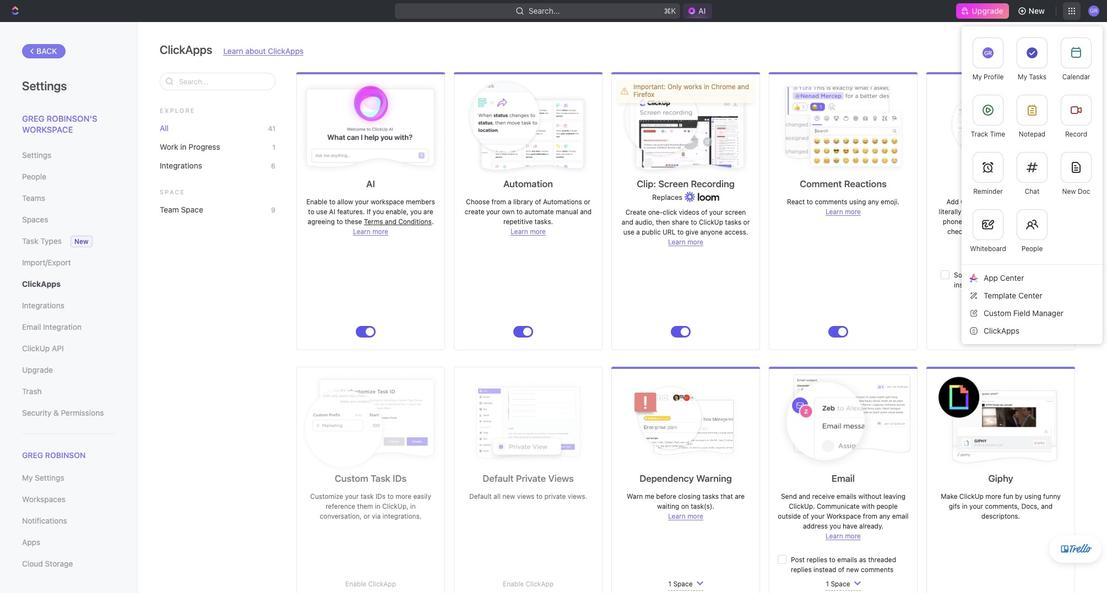 Task type: locate. For each thing, give the bounding box(es) containing it.
1 horizontal spatial email
[[832, 473, 855, 484]]

share
[[672, 218, 689, 226]]

more inside react to comments using any emoji. learn more
[[845, 208, 861, 216]]

your down the from
[[487, 208, 500, 216]]

1 vertical spatial learn more
[[826, 532, 861, 541]]

reference
[[326, 503, 356, 511]]

learn more link down 'comment reactions'
[[826, 208, 861, 216]]

0 horizontal spatial using
[[850, 198, 867, 206]]

1 vertical spatial instead
[[814, 566, 837, 574]]

audio,
[[635, 218, 654, 226]]

of
[[535, 198, 541, 206], [702, 208, 708, 217], [979, 281, 985, 289], [839, 566, 845, 574]]

to up repetitive
[[517, 208, 523, 216]]

2 you from the left
[[411, 208, 422, 216]]

clickapps inside button
[[984, 326, 1020, 336]]

a up the own
[[508, 198, 512, 206]]

notepad
[[1019, 130, 1046, 138]]

you up the conditions
[[411, 208, 422, 216]]

tasks inside add custom fields to your tasks to literally use clickup for anything: dates, phone numbers, emails, drop-downs, checkboxes, links, currencies, and numbers. learn more
[[1031, 198, 1048, 206]]

of up automate
[[535, 198, 541, 206]]

2 vertical spatial fields
[[995, 271, 1014, 279]]

using left any
[[850, 198, 867, 206]]

links,
[[989, 228, 1005, 236]]

clickup
[[977, 208, 1001, 216], [699, 218, 724, 226], [22, 344, 50, 353], [960, 493, 984, 501]]

2 vertical spatial tasks
[[703, 493, 719, 501]]

a down audio,
[[637, 228, 640, 236]]

comments inside react to comments using any emoji. learn more
[[815, 198, 848, 206]]

1 vertical spatial tasks
[[725, 218, 742, 226]]

2 horizontal spatial new
[[1063, 187, 1077, 196]]

email for email integration
[[22, 322, 41, 332]]

0 vertical spatial email
[[22, 322, 41, 332]]

comments down comment at the top of the page
[[815, 198, 848, 206]]

1 horizontal spatial integrations
[[160, 161, 202, 170]]

upgrade link up "gr" on the right top
[[957, 3, 1009, 19]]

0 vertical spatial instead
[[954, 281, 977, 289]]

0 horizontal spatial instead
[[814, 566, 837, 574]]

all
[[160, 123, 169, 133]]

1 vertical spatial center
[[1019, 291, 1043, 300]]

center for template center
[[1019, 291, 1043, 300]]

0 horizontal spatial tasks
[[703, 493, 719, 501]]

learn down url
[[669, 238, 686, 246]]

learn more link for custom fields
[[984, 247, 1019, 256]]

1 vertical spatial integrations
[[22, 301, 64, 310]]

manager
[[1033, 309, 1064, 318]]

learn more link down "numbers."
[[984, 247, 1019, 256]]

fields inside sort custom fields manually instead of alphabetically.
[[995, 271, 1014, 279]]

1 horizontal spatial new
[[847, 566, 860, 574]]

cloud storage
[[22, 559, 73, 569]]

1 you from the left
[[373, 208, 384, 216]]

in down easily
[[410, 503, 416, 511]]

anyone
[[701, 228, 723, 236]]

2 vertical spatial new
[[74, 238, 88, 246]]

your right 'gifs'
[[970, 503, 984, 511]]

and down funny
[[1042, 503, 1053, 511]]

replaces
[[653, 193, 685, 201]]

more down "numbers."
[[1003, 247, 1019, 256]]

to up give
[[691, 218, 697, 226]]

replies right post
[[807, 556, 828, 564]]

using up docs,
[[1025, 493, 1042, 501]]

0 horizontal spatial a
[[508, 198, 512, 206]]

fields for to
[[987, 198, 1006, 206]]

members
[[406, 198, 435, 206]]

2 horizontal spatial or
[[744, 218, 750, 226]]

0 horizontal spatial people
[[22, 172, 46, 181]]

people link
[[22, 168, 115, 186]]

1 horizontal spatial tasks
[[725, 218, 742, 226]]

tasks inside the warn me before closing tasks that are waiting on task(s). learn more
[[703, 493, 719, 501]]

profile
[[984, 73, 1004, 81]]

my inside the "my settings" link
[[22, 473, 33, 483]]

comments inside post replies to emails as threaded replies instead of new comments
[[861, 566, 894, 574]]

and
[[738, 83, 749, 91], [580, 208, 592, 216], [385, 218, 397, 226], [622, 218, 634, 226], [1043, 228, 1055, 236], [1042, 503, 1053, 511]]

in inside important: only works in chrome and firefox
[[704, 83, 710, 91]]

spaces
[[22, 215, 48, 224]]

my for my settings
[[22, 473, 33, 483]]

learn down on at right bottom
[[669, 513, 686, 521]]

clickapps up search... text box
[[160, 43, 212, 56]]

to right ids
[[388, 493, 394, 501]]

1 horizontal spatial comments
[[861, 566, 894, 574]]

⌘k
[[664, 6, 676, 15]]

custom right the sort
[[969, 271, 993, 279]]

in
[[704, 83, 710, 91], [180, 142, 187, 152], [375, 503, 381, 511], [410, 503, 416, 511], [963, 503, 968, 511]]

1 horizontal spatial learn more
[[826, 532, 861, 541]]

custom down reminder
[[961, 198, 985, 206]]

choose from a library of automations or create your own to automate manual and repetitive tasks. learn more
[[465, 198, 592, 236]]

greg for greg robinson
[[22, 451, 43, 460]]

or inside create one-click videos of your screen and audio, then share to clickup tasks or use a public url to give anyone access. learn more
[[744, 218, 750, 226]]

are right that
[[735, 493, 745, 501]]

greg inside greg robinson's workspace
[[22, 114, 44, 123]]

or up access.
[[744, 218, 750, 226]]

my for my profile
[[973, 73, 982, 81]]

0 horizontal spatial email
[[22, 322, 41, 332]]

1 horizontal spatial or
[[584, 198, 591, 206]]

1 vertical spatial comments
[[861, 566, 894, 574]]

fields up alphabetically.
[[995, 271, 1014, 279]]

all
[[494, 493, 501, 501]]

clickup up numbers,
[[977, 208, 1001, 216]]

use inside create one-click videos of your screen and audio, then share to clickup tasks or use a public url to give anyone access. learn more
[[624, 228, 635, 236]]

clip:
[[637, 179, 656, 190]]

0 vertical spatial people
[[22, 172, 46, 181]]

my up workspaces
[[22, 473, 33, 483]]

1 horizontal spatial you
[[411, 208, 422, 216]]

to inside choose from a library of automations or create your own to automate manual and repetitive tasks. learn more
[[517, 208, 523, 216]]

2 vertical spatial or
[[364, 513, 370, 521]]

my left tasks at the top right of the page
[[1018, 73, 1028, 81]]

0 horizontal spatial new
[[74, 238, 88, 246]]

0 vertical spatial ai
[[367, 179, 375, 190]]

0 horizontal spatial learn more
[[353, 228, 388, 236]]

greg robinson
[[22, 451, 86, 460]]

tasks down chat
[[1031, 198, 1048, 206]]

custom inside button
[[984, 309, 1012, 318]]

space
[[181, 205, 203, 214]]

1 vertical spatial are
[[735, 493, 745, 501]]

features.
[[337, 208, 365, 216]]

center inside button
[[1001, 273, 1025, 283]]

1 horizontal spatial instead
[[954, 281, 977, 289]]

learn more down terms
[[353, 228, 388, 236]]

fields down reminder
[[987, 198, 1006, 206]]

email integration link
[[22, 318, 115, 337]]

more down task(s).
[[688, 513, 704, 521]]

0 horizontal spatial ai
[[329, 208, 336, 216]]

0 horizontal spatial are
[[424, 208, 434, 216]]

my inside my tasks button
[[1018, 73, 1028, 81]]

customize
[[310, 493, 343, 501]]

to right react
[[807, 198, 813, 206]]

learn inside add custom fields to your tasks to literally use clickup for anything: dates, phone numbers, emails, drop-downs, checkboxes, links, currencies, and numbers. learn more
[[984, 247, 1001, 256]]

trash
[[22, 387, 42, 396]]

make clickup more fun by using funny gifs in your comments, docs, and descriptons.
[[941, 493, 1061, 521]]

new
[[503, 493, 515, 501], [847, 566, 860, 574]]

and right the manual
[[580, 208, 592, 216]]

settings up workspaces
[[35, 473, 64, 483]]

manually
[[1016, 271, 1043, 279]]

click
[[663, 208, 677, 217]]

new for doc
[[1063, 187, 1077, 196]]

template center button
[[967, 287, 1099, 305]]

of inside create one-click videos of your screen and audio, then share to clickup tasks or use a public url to give anyone access. learn more
[[702, 208, 708, 217]]

more down give
[[688, 238, 704, 246]]

in right works
[[704, 83, 710, 91]]

give
[[686, 228, 699, 236]]

literally
[[939, 208, 962, 216]]

email inside the settings element
[[22, 322, 41, 332]]

settings link
[[22, 146, 115, 165]]

to left these
[[337, 218, 343, 226]]

integrations
[[160, 161, 202, 170], [22, 301, 64, 310]]

1 horizontal spatial new
[[1029, 6, 1045, 15]]

via
[[372, 513, 381, 521]]

in inside make clickup more fun by using funny gifs in your comments, docs, and descriptons.
[[963, 503, 968, 511]]

learn inside choose from a library of automations or create your own to automate manual and repetitive tasks. learn more
[[511, 228, 528, 236]]

task
[[361, 493, 374, 501]]

settings
[[22, 79, 67, 93], [22, 150, 51, 160], [35, 473, 64, 483]]

storage
[[45, 559, 73, 569]]

types
[[40, 236, 62, 246]]

integrations.
[[383, 513, 422, 521]]

0 vertical spatial center
[[1001, 273, 1025, 283]]

of down emails
[[839, 566, 845, 574]]

learn more link for comment reactions
[[826, 208, 861, 216]]

0 horizontal spatial comments
[[815, 198, 848, 206]]

or left via
[[364, 513, 370, 521]]

clickup up "anyone"
[[699, 218, 724, 226]]

integrations up email integration
[[22, 301, 64, 310]]

to inside post replies to emails as threaded replies instead of new comments
[[830, 556, 836, 564]]

1 vertical spatial or
[[744, 218, 750, 226]]

upgrade down clickup api
[[22, 365, 53, 375]]

clickapps
[[160, 43, 212, 56], [268, 46, 304, 56], [22, 279, 61, 289], [984, 326, 1020, 336]]

and inside create one-click videos of your screen and audio, then share to clickup tasks or use a public url to give anyone access. learn more
[[622, 218, 634, 226]]

use down the create
[[624, 228, 635, 236]]

clickup inside create one-click videos of your screen and audio, then share to clickup tasks or use a public url to give anyone access. learn more
[[699, 218, 724, 226]]

0 vertical spatial using
[[850, 198, 867, 206]]

for
[[1003, 208, 1012, 216]]

a inside choose from a library of automations or create your own to automate manual and repetitive tasks. learn more
[[508, 198, 512, 206]]

2 vertical spatial settings
[[35, 473, 64, 483]]

you right 'if'
[[373, 208, 384, 216]]

to left emails
[[830, 556, 836, 564]]

custom
[[971, 179, 1004, 190], [961, 198, 985, 206], [969, 271, 993, 279], [984, 309, 1012, 318]]

1 horizontal spatial upgrade
[[972, 6, 1004, 15]]

doc
[[1078, 187, 1091, 196]]

0 vertical spatial a
[[508, 198, 512, 206]]

learn
[[223, 46, 243, 56], [826, 208, 844, 216], [353, 228, 371, 236], [511, 228, 528, 236], [669, 238, 686, 246], [984, 247, 1001, 256], [669, 513, 686, 521], [826, 532, 844, 541]]

are inside enable to allow your workspace members to use ai features. if you enable, you are agreeing to these
[[424, 208, 434, 216]]

and down the create
[[622, 218, 634, 226]]

clickup api
[[22, 344, 64, 353]]

me
[[645, 493, 655, 501]]

or right the automations
[[584, 198, 591, 206]]

of right videos
[[702, 208, 708, 217]]

conditions
[[399, 218, 432, 226]]

0 vertical spatial learn more
[[353, 228, 388, 236]]

0 horizontal spatial upgrade link
[[22, 361, 115, 380]]

new inside post replies to emails as threaded replies instead of new comments
[[847, 566, 860, 574]]

tasks up task(s).
[[703, 493, 719, 501]]

new inside the settings element
[[74, 238, 88, 246]]

clickup,
[[382, 503, 409, 511]]

my tasks
[[1018, 73, 1047, 81]]

people down currencies,
[[1022, 245, 1043, 253]]

0 horizontal spatial use
[[316, 208, 327, 216]]

1 horizontal spatial my
[[973, 73, 982, 81]]

1 vertical spatial people
[[1022, 245, 1043, 253]]

1 vertical spatial email
[[832, 473, 855, 484]]

new up import/export link
[[74, 238, 88, 246]]

funny
[[1044, 493, 1061, 501]]

and down the enable,
[[385, 218, 397, 226]]

1 vertical spatial fields
[[987, 198, 1006, 206]]

1 horizontal spatial are
[[735, 493, 745, 501]]

1 vertical spatial a
[[637, 228, 640, 236]]

as
[[860, 556, 867, 564]]

your
[[355, 198, 369, 206], [1015, 198, 1029, 206], [487, 208, 500, 216], [710, 208, 723, 217], [345, 493, 359, 501], [970, 503, 984, 511]]

clickapps inside the settings element
[[22, 279, 61, 289]]

tasks inside create one-click videos of your screen and audio, then share to clickup tasks or use a public url to give anyone access. learn more
[[725, 218, 742, 226]]

0 vertical spatial are
[[424, 208, 434, 216]]

1 vertical spatial replies
[[791, 566, 812, 574]]

new down emails
[[847, 566, 860, 574]]

custom down template
[[984, 309, 1012, 318]]

1 vertical spatial new
[[1063, 187, 1077, 196]]

ai up agreeing
[[329, 208, 336, 216]]

&
[[53, 408, 59, 418]]

comments down threaded
[[861, 566, 894, 574]]

workspaces
[[22, 495, 66, 504]]

fields up anything:
[[1007, 179, 1032, 190]]

api
[[52, 344, 64, 353]]

1 greg from the top
[[22, 114, 44, 123]]

1 vertical spatial using
[[1025, 493, 1042, 501]]

center down app center button
[[1019, 291, 1043, 300]]

clickup left api
[[22, 344, 50, 353]]

0 vertical spatial new
[[1029, 6, 1045, 15]]

0 horizontal spatial or
[[364, 513, 370, 521]]

reminder
[[974, 187, 1003, 196]]

0 vertical spatial comments
[[815, 198, 848, 206]]

react to comments using any emoji. learn more
[[787, 198, 900, 216]]

greg up my settings
[[22, 451, 43, 460]]

learn more link down on at right bottom
[[669, 513, 704, 521]]

2 horizontal spatial my
[[1018, 73, 1028, 81]]

0 vertical spatial greg
[[22, 114, 44, 123]]

1 vertical spatial greg
[[22, 451, 43, 460]]

0 horizontal spatial my
[[22, 473, 33, 483]]

comment reactions
[[800, 179, 887, 190]]

2 horizontal spatial use
[[964, 208, 975, 216]]

new doc
[[1063, 187, 1091, 196]]

use up numbers,
[[964, 208, 975, 216]]

terms
[[364, 218, 383, 226]]

1 vertical spatial upgrade
[[22, 365, 53, 375]]

reminder button
[[967, 145, 1011, 203]]

your inside choose from a library of automations or create your own to automate manual and repetitive tasks. learn more
[[487, 208, 500, 216]]

alphabetically.
[[987, 281, 1032, 289]]

new inside new doc button
[[1063, 187, 1077, 196]]

learn more up emails
[[826, 532, 861, 541]]

using inside make clickup more fun by using funny gifs in your comments, docs, and descriptons.
[[1025, 493, 1042, 501]]

import/export
[[22, 258, 71, 267]]

terms and conditions .
[[364, 218, 434, 226]]

clickup up 'gifs'
[[960, 493, 984, 501]]

learn more link for automation
[[511, 228, 546, 236]]

url
[[663, 228, 676, 236]]

2 horizontal spatial tasks
[[1031, 198, 1048, 206]]

1 horizontal spatial a
[[637, 228, 640, 236]]

center inside button
[[1019, 291, 1043, 300]]

1 vertical spatial upgrade link
[[22, 361, 115, 380]]

allow
[[337, 198, 353, 206]]

greg up 'workspace'
[[22, 114, 44, 123]]

trash link
[[22, 382, 115, 401]]

learn more link for ai
[[353, 228, 388, 236]]

more down 'comment reactions'
[[845, 208, 861, 216]]

using
[[850, 198, 867, 206], [1025, 493, 1042, 501]]

0 vertical spatial or
[[584, 198, 591, 206]]

instead inside sort custom fields manually instead of alphabetically.
[[954, 281, 977, 289]]

learn more link down repetitive
[[511, 228, 546, 236]]

learn more for ai learn more link
[[353, 228, 388, 236]]

1 vertical spatial ai
[[329, 208, 336, 216]]

clickapps down field
[[984, 326, 1020, 336]]

apps link
[[22, 534, 115, 552]]

1 vertical spatial new
[[847, 566, 860, 574]]

fields inside add custom fields to your tasks to literally use clickup for anything: dates, phone numbers, emails, drop-downs, checkboxes, links, currencies, and numbers. learn more
[[987, 198, 1006, 206]]

access.
[[725, 228, 749, 236]]

and right chrome
[[738, 83, 749, 91]]

security & permissions link
[[22, 404, 115, 423]]

tasks down screen
[[725, 218, 742, 226]]

email for email
[[832, 473, 855, 484]]

new inside button
[[1029, 6, 1045, 15]]

my left 'profile'
[[973, 73, 982, 81]]

in right 'gifs'
[[963, 503, 968, 511]]

more down tasks.
[[530, 228, 546, 236]]

more inside add custom fields to your tasks to literally use clickup for anything: dates, phone numbers, emails, drop-downs, checkboxes, links, currencies, and numbers. learn more
[[1003, 247, 1019, 256]]

new up my tasks button on the top right of page
[[1029, 6, 1045, 15]]

0 horizontal spatial you
[[373, 208, 384, 216]]

0 horizontal spatial upgrade
[[22, 365, 53, 375]]

new for the "new" button
[[1029, 6, 1045, 15]]

are up .
[[424, 208, 434, 216]]

1 horizontal spatial upgrade link
[[957, 3, 1009, 19]]

1 horizontal spatial people
[[1022, 245, 1043, 253]]

center for app center
[[1001, 273, 1025, 283]]

clickapps button
[[967, 322, 1099, 340]]

integrations down the 'work in progress'
[[160, 161, 202, 170]]

clickup api link
[[22, 339, 115, 358]]

automation
[[504, 179, 553, 190]]

new left doc
[[1063, 187, 1077, 196]]

0 vertical spatial new
[[503, 493, 515, 501]]

clickapps down 'import/export'
[[22, 279, 61, 289]]

1 horizontal spatial use
[[624, 228, 635, 236]]

react
[[787, 198, 805, 206]]

learn down 'comment reactions'
[[826, 208, 844, 216]]

2 greg from the top
[[22, 451, 43, 460]]

or inside customize your task ids to more easily reference them in clickup, in conversation, or via integrations.
[[364, 513, 370, 521]]

settings down 'back' link
[[22, 79, 67, 93]]

are inside the warn me before closing tasks that are waiting on task(s). learn more
[[735, 493, 745, 501]]

0 horizontal spatial integrations
[[22, 301, 64, 310]]

upgrade up "gr" on the right top
[[972, 6, 1004, 15]]

your inside make clickup more fun by using funny gifs in your comments, docs, and descriptons.
[[970, 503, 984, 511]]

to up dates,
[[1049, 198, 1056, 206]]

to
[[329, 198, 336, 206], [807, 198, 813, 206], [1007, 198, 1014, 206], [1049, 198, 1056, 206], [308, 208, 315, 216], [517, 208, 523, 216], [337, 218, 343, 226], [691, 218, 697, 226], [678, 228, 684, 236], [388, 493, 394, 501], [537, 493, 543, 501], [830, 556, 836, 564]]

learn left about at left top
[[223, 46, 243, 56]]

your up 'if'
[[355, 198, 369, 206]]

using inside react to comments using any emoji. learn more
[[850, 198, 867, 206]]

0 vertical spatial tasks
[[1031, 198, 1048, 206]]

of inside choose from a library of automations or create your own to automate manual and repetitive tasks. learn more
[[535, 198, 541, 206]]

1 horizontal spatial using
[[1025, 493, 1042, 501]]

and down the downs,
[[1043, 228, 1055, 236]]

replies down post
[[791, 566, 812, 574]]



Task type: vqa. For each thing, say whether or not it's contained in the screenshot.
The With:
no



Task type: describe. For each thing, give the bounding box(es) containing it.
use inside add custom fields to your tasks to literally use clickup for anything: dates, phone numbers, emails, drop-downs, checkboxes, links, currencies, and numbers. learn more
[[964, 208, 975, 216]]

workspace
[[22, 124, 73, 134]]

chat button
[[1011, 145, 1055, 203]]

time
[[991, 130, 1006, 138]]

1
[[272, 143, 276, 152]]

drop-
[[1019, 218, 1037, 226]]

clickup inside make clickup more fun by using funny gifs in your comments, docs, and descriptons.
[[960, 493, 984, 501]]

closing
[[679, 493, 701, 501]]

phone
[[943, 218, 963, 226]]

people inside button
[[1022, 245, 1043, 253]]

custom up for
[[971, 179, 1004, 190]]

learn up emails
[[826, 532, 844, 541]]

task(s).
[[691, 503, 715, 511]]

waiting
[[657, 503, 680, 511]]

docs,
[[1022, 503, 1040, 511]]

recording
[[691, 179, 735, 190]]

sort
[[954, 271, 968, 279]]

tasks
[[1030, 73, 1047, 81]]

emoji.
[[881, 198, 900, 206]]

clickup inside the settings element
[[22, 344, 50, 353]]

videos
[[679, 208, 700, 217]]

learn inside create one-click videos of your screen and audio, then share to clickup tasks or use a public url to give anyone access. learn more
[[669, 238, 686, 246]]

important:
[[634, 83, 666, 91]]

work in progress
[[160, 142, 220, 152]]

of inside sort custom fields manually instead of alphabetically.
[[979, 281, 985, 289]]

easily
[[414, 493, 431, 501]]

default all new views to private views.
[[469, 493, 587, 501]]

more up emails
[[845, 532, 861, 541]]

task
[[22, 236, 38, 246]]

agreeing
[[308, 218, 335, 226]]

learn down these
[[353, 228, 371, 236]]

0 vertical spatial upgrade link
[[957, 3, 1009, 19]]

library
[[514, 198, 533, 206]]

settings element
[[0, 22, 138, 594]]

your inside customize your task ids to more easily reference them in clickup, in conversation, or via integrations.
[[345, 493, 359, 501]]

in right work
[[180, 142, 187, 152]]

people inside the settings element
[[22, 172, 46, 181]]

greg for greg robinson's workspace
[[22, 114, 44, 123]]

Search... text field
[[179, 73, 269, 90]]

template center
[[984, 291, 1043, 300]]

task types
[[22, 236, 62, 246]]

ai inside enable to allow your workspace members to use ai features. if you enable, you are agreeing to these
[[329, 208, 336, 216]]

whiteboard
[[971, 245, 1007, 253]]

learn more for learn more link on top of emails
[[826, 532, 861, 541]]

on
[[682, 503, 689, 511]]

my for my tasks
[[1018, 73, 1028, 81]]

descriptons.
[[982, 513, 1021, 521]]

gifs
[[949, 503, 961, 511]]

to down enable on the left
[[308, 208, 315, 216]]

about
[[245, 46, 266, 56]]

app center button
[[967, 269, 1099, 287]]

to up for
[[1007, 198, 1014, 206]]

views
[[517, 493, 535, 501]]

new button
[[1014, 2, 1052, 20]]

and inside make clickup more fun by using funny gifs in your comments, docs, and descriptons.
[[1042, 503, 1053, 511]]

workspace
[[371, 198, 404, 206]]

conversation,
[[320, 513, 362, 521]]

fields for manually
[[995, 271, 1014, 279]]

1 vertical spatial settings
[[22, 150, 51, 160]]

repetitive
[[504, 218, 533, 226]]

terms and conditions link
[[364, 218, 432, 226]]

and inside choose from a library of automations or create your own to automate manual and repetitive tasks. learn more
[[580, 208, 592, 216]]

upgrade inside the settings element
[[22, 365, 53, 375]]

of inside post replies to emails as threaded replies instead of new comments
[[839, 566, 845, 574]]

notifications
[[22, 516, 67, 526]]

clickup inside add custom fields to your tasks to literally use clickup for anything: dates, phone numbers, emails, drop-downs, checkboxes, links, currencies, and numbers. learn more
[[977, 208, 1001, 216]]

create
[[626, 208, 647, 217]]

downs,
[[1037, 218, 1059, 226]]

that
[[721, 493, 733, 501]]

0 vertical spatial replies
[[807, 556, 828, 564]]

0 vertical spatial integrations
[[160, 161, 202, 170]]

41
[[268, 125, 276, 133]]

workspaces link
[[22, 491, 115, 509]]

post replies to emails as threaded replies instead of new comments
[[791, 556, 897, 574]]

automate
[[525, 208, 554, 216]]

learn more link up emails
[[826, 532, 861, 541]]

learn inside react to comments using any emoji. learn more
[[826, 208, 844, 216]]

robinson
[[45, 451, 86, 460]]

integrations link
[[22, 296, 115, 315]]

clickapps right about at left top
[[268, 46, 304, 56]]

0 vertical spatial settings
[[22, 79, 67, 93]]

to down share
[[678, 228, 684, 236]]

0 vertical spatial upgrade
[[972, 6, 1004, 15]]

ids
[[376, 493, 386, 501]]

1 horizontal spatial ai
[[367, 179, 375, 190]]

instead inside post replies to emails as threaded replies instead of new comments
[[814, 566, 837, 574]]

0 vertical spatial fields
[[1007, 179, 1032, 190]]

and inside important: only works in chrome and firefox
[[738, 83, 749, 91]]

threaded
[[869, 556, 897, 564]]

custom inside sort custom fields manually instead of alphabetically.
[[969, 271, 993, 279]]

back
[[36, 46, 57, 56]]

chrome
[[712, 83, 736, 91]]

your inside add custom fields to your tasks to literally use clickup for anything: dates, phone numbers, emails, drop-downs, checkboxes, links, currencies, and numbers. learn more
[[1015, 198, 1029, 206]]

apps
[[22, 538, 40, 547]]

cloud
[[22, 559, 43, 569]]

template
[[984, 291, 1017, 300]]

security & permissions
[[22, 408, 104, 418]]

to inside react to comments using any emoji. learn more
[[807, 198, 813, 206]]

search...
[[529, 6, 560, 15]]

record button
[[1055, 88, 1099, 145]]

learn more link down give
[[669, 238, 704, 246]]

public
[[642, 228, 661, 236]]

learn about clickapps link
[[223, 46, 304, 56]]

calendar
[[1063, 73, 1091, 81]]

more down terms
[[373, 228, 388, 236]]

learn inside the warn me before closing tasks that are waiting on task(s). learn more
[[669, 513, 686, 521]]

from
[[492, 198, 506, 206]]

security
[[22, 408, 51, 418]]

more inside make clickup more fun by using funny gifs in your comments, docs, and descriptons.
[[986, 493, 1002, 501]]

email integration
[[22, 322, 82, 332]]

more inside choose from a library of automations or create your own to automate manual and repetitive tasks. learn more
[[530, 228, 546, 236]]

custom field manager
[[984, 309, 1064, 318]]

integrations inside "link"
[[22, 301, 64, 310]]

clip: screen recording
[[637, 179, 735, 190]]

or inside choose from a library of automations or create your own to automate manual and repetitive tasks. learn more
[[584, 198, 591, 206]]

and inside add custom fields to your tasks to literally use clickup for anything: dates, phone numbers, emails, drop-downs, checkboxes, links, currencies, and numbers. learn more
[[1043, 228, 1055, 236]]

more inside customize your task ids to more easily reference them in clickup, in conversation, or via integrations.
[[396, 493, 412, 501]]

to right views
[[537, 493, 543, 501]]

dependency
[[640, 473, 694, 484]]

integration
[[43, 322, 82, 332]]

a inside create one-click videos of your screen and audio, then share to clickup tasks or use a public url to give anyone access. learn more
[[637, 228, 640, 236]]

new doc button
[[1055, 145, 1099, 203]]

learn more link for dependency warning
[[669, 513, 704, 521]]

team space
[[160, 205, 203, 214]]

more inside create one-click videos of your screen and audio, then share to clickup tasks or use a public url to give anyone access. learn more
[[688, 238, 704, 246]]

your inside create one-click videos of your screen and audio, then share to clickup tasks or use a public url to give anyone access. learn more
[[710, 208, 723, 217]]

use inside enable to allow your workspace members to use ai features. if you enable, you are agreeing to these
[[316, 208, 327, 216]]

automations
[[543, 198, 582, 206]]

comment
[[800, 179, 842, 190]]

app
[[984, 273, 999, 283]]

them
[[357, 503, 373, 511]]

giphy
[[989, 473, 1014, 484]]

emails,
[[996, 218, 1018, 226]]

fun
[[1004, 493, 1014, 501]]

my settings link
[[22, 469, 115, 488]]

teams
[[22, 193, 45, 203]]

in up via
[[375, 503, 381, 511]]

to left allow
[[329, 198, 336, 206]]

more inside the warn me before closing tasks that are waiting on task(s). learn more
[[688, 513, 704, 521]]

my settings
[[22, 473, 64, 483]]

0 horizontal spatial new
[[503, 493, 515, 501]]

custom inside add custom fields to your tasks to literally use clickup for anything: dates, phone numbers, emails, drop-downs, checkboxes, links, currencies, and numbers. learn more
[[961, 198, 985, 206]]

to inside customize your task ids to more easily reference them in clickup, in conversation, or via integrations.
[[388, 493, 394, 501]]

your inside enable to allow your workspace members to use ai features. if you enable, you are agreeing to these
[[355, 198, 369, 206]]

default
[[469, 493, 492, 501]]



